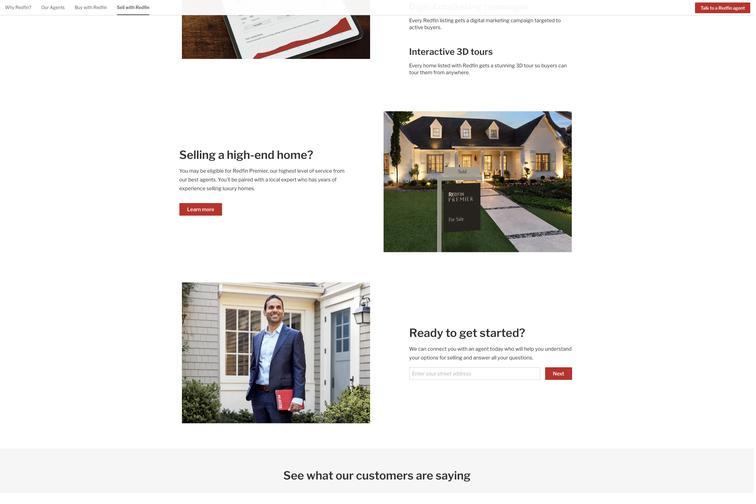 Task type: locate. For each thing, give the bounding box(es) containing it.
with
[[84, 5, 93, 10], [126, 5, 135, 10], [452, 63, 462, 69], [254, 177, 265, 183], [458, 347, 468, 353]]

next
[[554, 371, 565, 377]]

every up "active"
[[410, 18, 423, 24]]

customers
[[356, 469, 414, 483]]

learn more
[[187, 207, 214, 213]]

you may be eligible for redfin premier, our highest level of service from our best agents. you'll be paired with a local expert who has years of experience selling luxury homes.
[[179, 168, 345, 192]]

1 vertical spatial gets
[[480, 63, 490, 69]]

0 vertical spatial tour
[[524, 63, 534, 69]]

a left "digital"
[[467, 18, 470, 24]]

selling inside we can connect you with an agent today who will help you understand your options for selling and answer all your questions.
[[448, 355, 463, 361]]

selling inside you may be eligible for redfin premier, our highest level of service from our best agents. you'll be paired with a local expert who has years of experience selling luxury homes.
[[207, 186, 222, 192]]

1 vertical spatial tour
[[410, 70, 419, 76]]

gets right listing
[[455, 18, 466, 24]]

1 vertical spatial agent
[[476, 347, 489, 353]]

1 horizontal spatial our
[[270, 168, 278, 174]]

marketing up listing
[[439, 1, 482, 12]]

can right buyers
[[559, 63, 567, 69]]

a inside every home listed with redfin gets a stunning 3d tour so buyers can tour them from anywhere.
[[491, 63, 494, 69]]

agent inside we can connect you with an agent today who will help you understand your options for selling and answer all your questions.
[[476, 347, 489, 353]]

to right targeted
[[556, 18, 561, 24]]

buy with redfin link
[[75, 0, 107, 14]]

highest
[[279, 168, 297, 174]]

from down the listed
[[434, 70, 445, 76]]

1 horizontal spatial be
[[232, 177, 238, 183]]

to right 'talk'
[[711, 5, 715, 11]]

who
[[298, 177, 308, 183], [505, 347, 515, 353]]

sell with redfin
[[117, 5, 150, 10]]

with inside buy with redfin link
[[84, 5, 93, 10]]

every up them
[[410, 63, 423, 69]]

1 horizontal spatial who
[[505, 347, 515, 353]]

paired
[[239, 177, 253, 183]]

connect
[[428, 347, 447, 353]]

experience
[[179, 186, 206, 192]]

2 your from the left
[[498, 355, 509, 361]]

your
[[410, 355, 420, 361], [498, 355, 509, 361]]

a left stunning
[[491, 63, 494, 69]]

0 vertical spatial gets
[[455, 18, 466, 24]]

0 vertical spatial who
[[298, 177, 308, 183]]

be
[[200, 168, 206, 174], [232, 177, 238, 183]]

agent
[[734, 5, 746, 11], [476, 347, 489, 353]]

with up 'anywhere.'
[[452, 63, 462, 69]]

0 horizontal spatial our
[[179, 177, 187, 183]]

1 vertical spatial to
[[556, 18, 561, 24]]

with down premier,
[[254, 177, 265, 183]]

1 vertical spatial be
[[232, 177, 238, 183]]

what
[[307, 469, 334, 483]]

for up you'll
[[225, 168, 232, 174]]

may
[[189, 168, 199, 174]]

who inside you may be eligible for redfin premier, our highest level of service from our best agents. you'll be paired with a local expert who has years of experience selling luxury homes.
[[298, 177, 308, 183]]

tablet with the owner dashboard image
[[182, 0, 371, 59]]

1 vertical spatial for
[[440, 355, 447, 361]]

1 vertical spatial our
[[179, 177, 187, 183]]

1 horizontal spatial for
[[440, 355, 447, 361]]

3d
[[457, 46, 469, 57], [517, 63, 523, 69]]

1 vertical spatial marketing
[[486, 18, 510, 24]]

0 horizontal spatial you
[[448, 347, 457, 353]]

0 vertical spatial our
[[270, 168, 278, 174]]

0 vertical spatial selling
[[207, 186, 222, 192]]

1 horizontal spatial selling
[[448, 355, 463, 361]]

will
[[516, 347, 523, 353]]

we
[[410, 347, 417, 353]]

0 vertical spatial 3d
[[457, 46, 469, 57]]

years
[[318, 177, 331, 183]]

every
[[410, 18, 423, 24], [410, 63, 423, 69]]

Enter your street address search field
[[410, 368, 541, 381]]

1 vertical spatial every
[[410, 63, 423, 69]]

home?
[[277, 148, 314, 162]]

you right the 'help'
[[536, 347, 544, 353]]

0 vertical spatial from
[[434, 70, 445, 76]]

1 horizontal spatial you
[[536, 347, 544, 353]]

can
[[559, 63, 567, 69], [419, 347, 427, 353]]

from right service
[[334, 168, 345, 174]]

0 horizontal spatial tour
[[410, 70, 419, 76]]

1 vertical spatial of
[[332, 177, 337, 183]]

digital marketing campaigns
[[410, 1, 529, 12]]

0 horizontal spatial of
[[310, 168, 314, 174]]

0 horizontal spatial to
[[446, 327, 457, 340]]

redfin right 'talk'
[[719, 5, 733, 11]]

1 every from the top
[[410, 18, 423, 24]]

buy
[[75, 5, 83, 10]]

2 vertical spatial our
[[336, 469, 354, 483]]

3d right stunning
[[517, 63, 523, 69]]

0 horizontal spatial for
[[225, 168, 232, 174]]

you right connect
[[448, 347, 457, 353]]

for
[[225, 168, 232, 174], [440, 355, 447, 361]]

expert
[[281, 177, 297, 183]]

for inside you may be eligible for redfin premier, our highest level of service from our best agents. you'll be paired with a local expert who has years of experience selling luxury homes.
[[225, 168, 232, 174]]

interactive
[[410, 46, 455, 57]]

redfin up buyers.
[[424, 18, 439, 24]]

with right buy
[[84, 5, 93, 10]]

1 vertical spatial selling
[[448, 355, 463, 361]]

active
[[410, 24, 424, 30]]

who inside we can connect you with an agent today who will help you understand your options for selling and answer all your questions.
[[505, 347, 515, 353]]

redfin right sell
[[136, 5, 150, 10]]

your down we
[[410, 355, 420, 361]]

digital
[[471, 18, 485, 24]]

every inside every home listed with redfin gets a stunning 3d tour so buyers can tour them from anywhere.
[[410, 63, 423, 69]]

1 vertical spatial from
[[334, 168, 345, 174]]

our
[[270, 168, 278, 174], [179, 177, 187, 183], [336, 469, 354, 483]]

1 horizontal spatial can
[[559, 63, 567, 69]]

who down level
[[298, 177, 308, 183]]

selling
[[207, 186, 222, 192], [448, 355, 463, 361]]

with inside sell with redfin 'link'
[[126, 5, 135, 10]]

1 horizontal spatial marketing
[[486, 18, 510, 24]]

a up the eligible at the top left of page
[[218, 148, 225, 162]]

gets down tours on the top
[[480, 63, 490, 69]]

be up luxury
[[232, 177, 238, 183]]

0 horizontal spatial from
[[334, 168, 345, 174]]

of right years
[[332, 177, 337, 183]]

0 horizontal spatial marketing
[[439, 1, 482, 12]]

1 vertical spatial 3d
[[517, 63, 523, 69]]

0 vertical spatial of
[[310, 168, 314, 174]]

to inside button
[[711, 5, 715, 11]]

with right sell
[[126, 5, 135, 10]]

3d inside every home listed with redfin gets a stunning 3d tour so buyers can tour them from anywhere.
[[517, 63, 523, 69]]

every inside every redfin listing gets a digital marketing campaign targeted to active buyers.
[[410, 18, 423, 24]]

our down you
[[179, 177, 187, 183]]

every home listed with redfin gets a stunning 3d tour so buyers can tour them from anywhere.
[[410, 63, 567, 76]]

learn more button
[[179, 203, 222, 216]]

of up the has
[[310, 168, 314, 174]]

with left 'an'
[[458, 347, 468, 353]]

0 horizontal spatial agent
[[476, 347, 489, 353]]

1 horizontal spatial from
[[434, 70, 445, 76]]

every for every home listed with redfin gets a stunning 3d tour so buyers can tour them from anywhere.
[[410, 63, 423, 69]]

1 vertical spatial can
[[419, 347, 427, 353]]

2 every from the top
[[410, 63, 423, 69]]

high-
[[227, 148, 255, 162]]

you
[[448, 347, 457, 353], [536, 347, 544, 353]]

gets inside every home listed with redfin gets a stunning 3d tour so buyers can tour them from anywhere.
[[480, 63, 490, 69]]

marketing
[[439, 1, 482, 12], [486, 18, 510, 24]]

marketing down campaigns
[[486, 18, 510, 24]]

0 horizontal spatial can
[[419, 347, 427, 353]]

0 horizontal spatial who
[[298, 177, 308, 183]]

2 vertical spatial to
[[446, 327, 457, 340]]

0 vertical spatial for
[[225, 168, 232, 174]]

learn
[[187, 207, 201, 213]]

0 horizontal spatial be
[[200, 168, 206, 174]]

who left will
[[505, 347, 515, 353]]

tour left the so
[[524, 63, 534, 69]]

0 vertical spatial can
[[559, 63, 567, 69]]

redfin up paired
[[233, 168, 248, 174]]

buyers.
[[425, 24, 442, 30]]

redfin
[[93, 5, 107, 10], [136, 5, 150, 10], [719, 5, 733, 11], [424, 18, 439, 24], [463, 63, 479, 69], [233, 168, 248, 174]]

1 horizontal spatial 3d
[[517, 63, 523, 69]]

see what our customers are saying
[[284, 469, 471, 483]]

redfin premier home with yard sign image
[[384, 111, 573, 253]]

why
[[5, 5, 15, 10]]

1 horizontal spatial your
[[498, 355, 509, 361]]

0 horizontal spatial your
[[410, 355, 420, 361]]

2 horizontal spatial to
[[711, 5, 715, 11]]

buyers
[[542, 63, 558, 69]]

ready
[[410, 327, 444, 340]]

can inside every home listed with redfin gets a stunning 3d tour so buyers can tour them from anywhere.
[[559, 63, 567, 69]]

1 horizontal spatial to
[[556, 18, 561, 24]]

from inside every home listed with redfin gets a stunning 3d tour so buyers can tour them from anywhere.
[[434, 70, 445, 76]]

0 vertical spatial to
[[711, 5, 715, 11]]

redfin agent holding a tablet outside a home image
[[182, 283, 371, 424]]

to
[[711, 5, 715, 11], [556, 18, 561, 24], [446, 327, 457, 340]]

for down connect
[[440, 355, 447, 361]]

tour
[[524, 63, 534, 69], [410, 70, 419, 76]]

listed
[[438, 63, 451, 69]]

3d left tours on the top
[[457, 46, 469, 57]]

1 horizontal spatial gets
[[480, 63, 490, 69]]

a right 'talk'
[[716, 5, 718, 11]]

redfin up 'anywhere.'
[[463, 63, 479, 69]]

gets
[[455, 18, 466, 24], [480, 63, 490, 69]]

and
[[464, 355, 473, 361]]

best
[[188, 177, 199, 183]]

next button
[[546, 368, 573, 381]]

you'll
[[218, 177, 231, 183]]

1 vertical spatial who
[[505, 347, 515, 353]]

can right we
[[419, 347, 427, 353]]

redfin inside you may be eligible for redfin premier, our highest level of service from our best agents. you'll be paired with a local expert who has years of experience selling luxury homes.
[[233, 168, 248, 174]]

with inside we can connect you with an agent today who will help you understand your options for selling and answer all your questions.
[[458, 347, 468, 353]]

agents.
[[200, 177, 217, 183]]

selling left and
[[448, 355, 463, 361]]

eligible
[[207, 168, 224, 174]]

be right may
[[200, 168, 206, 174]]

home
[[424, 63, 437, 69]]

you
[[179, 168, 188, 174]]

every redfin listing gets a digital marketing campaign targeted to active buyers.
[[410, 18, 561, 30]]

of
[[310, 168, 314, 174], [332, 177, 337, 183]]

an
[[469, 347, 475, 353]]

selling down agents. at the left top of page
[[207, 186, 222, 192]]

our agents link
[[41, 0, 65, 14]]

a left local
[[266, 177, 268, 183]]

to left get
[[446, 327, 457, 340]]

our right what
[[336, 469, 354, 483]]

0 horizontal spatial gets
[[455, 18, 466, 24]]

a inside you may be eligible for redfin premier, our highest level of service from our best agents. you'll be paired with a local expert who has years of experience selling luxury homes.
[[266, 177, 268, 183]]

a
[[716, 5, 718, 11], [467, 18, 470, 24], [491, 63, 494, 69], [218, 148, 225, 162], [266, 177, 268, 183]]

0 vertical spatial agent
[[734, 5, 746, 11]]

2 you from the left
[[536, 347, 544, 353]]

0 horizontal spatial selling
[[207, 186, 222, 192]]

redfin inside 'link'
[[136, 5, 150, 10]]

your right all
[[498, 355, 509, 361]]

0 vertical spatial every
[[410, 18, 423, 24]]

from inside you may be eligible for redfin premier, our highest level of service from our best agents. you'll be paired with a local expert who has years of experience selling luxury homes.
[[334, 168, 345, 174]]

1 horizontal spatial agent
[[734, 5, 746, 11]]

our up local
[[270, 168, 278, 174]]

1 horizontal spatial of
[[332, 177, 337, 183]]

tour left them
[[410, 70, 419, 76]]

redfin inside button
[[719, 5, 733, 11]]

redfin?
[[15, 5, 31, 10]]



Task type: describe. For each thing, give the bounding box(es) containing it.
sell
[[117, 5, 125, 10]]

premier,
[[249, 168, 269, 174]]

has
[[309, 177, 317, 183]]

them
[[420, 70, 433, 76]]

campaigns
[[484, 1, 529, 12]]

listing
[[440, 18, 454, 24]]

1 you from the left
[[448, 347, 457, 353]]

0 vertical spatial marketing
[[439, 1, 482, 12]]

more
[[202, 207, 214, 213]]

talk
[[701, 5, 710, 11]]

2 horizontal spatial our
[[336, 469, 354, 483]]

to for started?
[[446, 327, 457, 340]]

tours
[[471, 46, 493, 57]]

all
[[492, 355, 497, 361]]

a inside every redfin listing gets a digital marketing campaign targeted to active buyers.
[[467, 18, 470, 24]]

digital
[[410, 1, 437, 12]]

service
[[315, 168, 332, 174]]

for inside we can connect you with an agent today who will help you understand your options for selling and answer all your questions.
[[440, 355, 447, 361]]

saying
[[436, 469, 471, 483]]

our
[[41, 5, 49, 10]]

to for redfin
[[711, 5, 715, 11]]

marketing inside every redfin listing gets a digital marketing campaign targeted to active buyers.
[[486, 18, 510, 24]]

talk to a redfin agent button
[[696, 2, 751, 13]]

0 horizontal spatial 3d
[[457, 46, 469, 57]]

options
[[421, 355, 439, 361]]

local
[[269, 177, 280, 183]]

to inside every redfin listing gets a digital marketing campaign targeted to active buyers.
[[556, 18, 561, 24]]

with inside every home listed with redfin gets a stunning 3d tour so buyers can tour them from anywhere.
[[452, 63, 462, 69]]

redfin left sell
[[93, 5, 107, 10]]

luxury
[[223, 186, 237, 192]]

redfin inside every redfin listing gets a digital marketing campaign targeted to active buyers.
[[424, 18, 439, 24]]

are
[[416, 469, 434, 483]]

ready to get started?
[[410, 327, 526, 340]]

started?
[[480, 327, 526, 340]]

selling a high-end home?
[[179, 148, 314, 162]]

campaign
[[511, 18, 534, 24]]

today
[[490, 347, 504, 353]]

selling
[[179, 148, 216, 162]]

gets inside every redfin listing gets a digital marketing campaign targeted to active buyers.
[[455, 18, 466, 24]]

targeted
[[535, 18, 555, 24]]

a inside button
[[716, 5, 718, 11]]

anywhere.
[[446, 70, 470, 76]]

questions.
[[510, 355, 534, 361]]

so
[[535, 63, 541, 69]]

1 horizontal spatial tour
[[524, 63, 534, 69]]

understand
[[545, 347, 572, 353]]

why redfin? link
[[5, 0, 31, 14]]

agents
[[50, 5, 65, 10]]

can inside we can connect you with an agent today who will help you understand your options for selling and answer all your questions.
[[419, 347, 427, 353]]

stunning
[[495, 63, 515, 69]]

0 vertical spatial be
[[200, 168, 206, 174]]

we can connect you with an agent today who will help you understand your options for selling and answer all your questions.
[[410, 347, 572, 361]]

help
[[525, 347, 535, 353]]

our agents
[[41, 5, 65, 10]]

every for every redfin listing gets a digital marketing campaign targeted to active buyers.
[[410, 18, 423, 24]]

redfin inside every home listed with redfin gets a stunning 3d tour so buyers can tour them from anywhere.
[[463, 63, 479, 69]]

talk to a redfin agent
[[701, 5, 746, 11]]

interactive 3d tours
[[410, 46, 493, 57]]

why redfin?
[[5, 5, 31, 10]]

level
[[298, 168, 308, 174]]

buy with redfin
[[75, 5, 107, 10]]

1 your from the left
[[410, 355, 420, 361]]

see
[[284, 469, 304, 483]]

homes.
[[238, 186, 255, 192]]

get
[[460, 327, 478, 340]]

answer
[[474, 355, 491, 361]]

with inside you may be eligible for redfin premier, our highest level of service from our best agents. you'll be paired with a local expert who has years of experience selling luxury homes.
[[254, 177, 265, 183]]

agent inside button
[[734, 5, 746, 11]]

sell with redfin link
[[117, 0, 150, 14]]

end
[[255, 148, 275, 162]]



Task type: vqa. For each thing, say whether or not it's contained in the screenshot.
the can
yes



